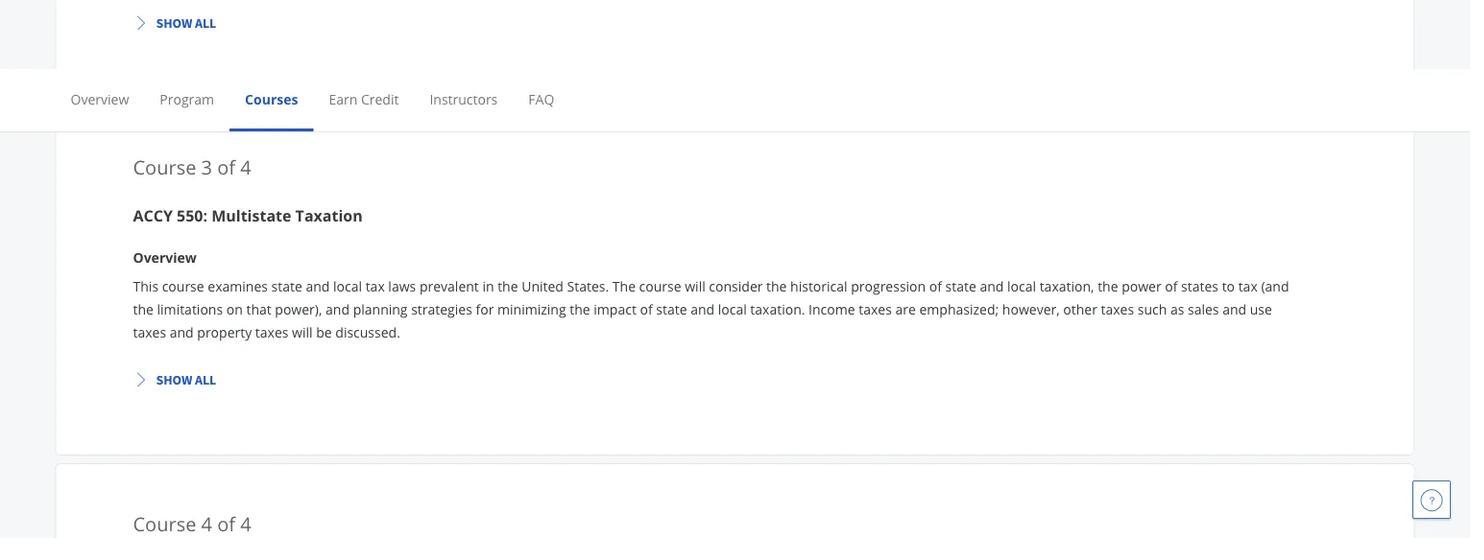 Task type: locate. For each thing, give the bounding box(es) containing it.
earn credit link
[[329, 90, 399, 108]]

the up taxation.
[[767, 277, 787, 295]]

all down the property
[[195, 372, 216, 389]]

0 horizontal spatial local
[[333, 277, 362, 295]]

1 vertical spatial show all
[[156, 372, 216, 389]]

overview link
[[71, 90, 129, 108]]

for
[[476, 300, 494, 318]]

0 vertical spatial show all button
[[125, 6, 224, 40]]

historical
[[791, 277, 848, 295]]

1 horizontal spatial will
[[685, 277, 706, 295]]

credit
[[361, 90, 399, 108]]

1 horizontal spatial local
[[718, 300, 747, 318]]

will left 'consider'
[[685, 277, 706, 295]]

overview
[[71, 90, 129, 108], [133, 248, 197, 267]]

of
[[217, 154, 235, 180], [930, 277, 942, 295], [1166, 277, 1178, 295], [640, 300, 653, 318], [217, 511, 235, 537]]

1 show from the top
[[156, 14, 192, 32]]

1 vertical spatial show
[[156, 372, 192, 389]]

0 vertical spatial overview
[[71, 90, 129, 108]]

overview left program
[[71, 90, 129, 108]]

show all button up program
[[125, 6, 224, 40]]

show for 2nd show all dropdown button
[[156, 372, 192, 389]]

show all up program
[[156, 14, 216, 32]]

be
[[316, 323, 332, 342]]

local up however,
[[1008, 277, 1037, 295]]

state
[[271, 277, 302, 295], [946, 277, 977, 295], [656, 300, 687, 318]]

show all for 2nd show all dropdown button
[[156, 372, 216, 389]]

limitations
[[157, 300, 223, 318]]

course for course 3 of 4
[[133, 154, 196, 180]]

1 horizontal spatial state
[[656, 300, 687, 318]]

impact
[[594, 300, 637, 318]]

states.
[[567, 277, 609, 295]]

1 show all from the top
[[156, 14, 216, 32]]

and up power),
[[306, 277, 330, 295]]

show all button
[[125, 6, 224, 40], [125, 363, 224, 398]]

sales
[[1188, 300, 1220, 318]]

accy
[[133, 206, 173, 226]]

2 tax from the left
[[1239, 277, 1258, 295]]

0 horizontal spatial will
[[292, 323, 313, 342]]

program
[[160, 90, 214, 108]]

and up be
[[326, 300, 350, 318]]

state right the impact
[[656, 300, 687, 318]]

course right the
[[639, 277, 682, 295]]

1 vertical spatial course
[[133, 511, 196, 537]]

2 show all from the top
[[156, 372, 216, 389]]

use
[[1251, 300, 1273, 318]]

tax right to
[[1239, 277, 1258, 295]]

course
[[133, 154, 196, 180], [133, 511, 196, 537]]

overview up the this
[[133, 248, 197, 267]]

show down limitations
[[156, 372, 192, 389]]

all up program
[[195, 14, 216, 32]]

0 horizontal spatial tax
[[366, 277, 385, 295]]

2 show from the top
[[156, 372, 192, 389]]

3
[[201, 154, 212, 180]]

accy 550: multistate taxation
[[133, 206, 363, 226]]

state up emphasized; at the right
[[946, 277, 977, 295]]

strategies
[[411, 300, 472, 318]]

0 vertical spatial course
[[133, 154, 196, 180]]

the
[[498, 277, 518, 295], [767, 277, 787, 295], [1098, 277, 1119, 295], [133, 300, 154, 318], [570, 300, 590, 318]]

and
[[306, 277, 330, 295], [980, 277, 1004, 295], [326, 300, 350, 318], [691, 300, 715, 318], [1223, 300, 1247, 318], [170, 323, 194, 342]]

course for course 4 of 4
[[133, 511, 196, 537]]

overview inside 'certificate menu' element
[[71, 90, 129, 108]]

1 horizontal spatial tax
[[1239, 277, 1258, 295]]

consider
[[709, 277, 763, 295]]

4
[[240, 154, 251, 180], [201, 511, 212, 537], [240, 511, 251, 537]]

0 horizontal spatial overview
[[71, 90, 129, 108]]

show all down the property
[[156, 372, 216, 389]]

and down 'consider'
[[691, 300, 715, 318]]

earn
[[329, 90, 358, 108]]

show up program
[[156, 14, 192, 32]]

progression
[[851, 277, 926, 295]]

states
[[1182, 277, 1219, 295]]

2 course from the left
[[639, 277, 682, 295]]

taxes
[[859, 300, 892, 318], [1101, 300, 1135, 318], [133, 323, 166, 342], [255, 323, 289, 342]]

local down 'consider'
[[718, 300, 747, 318]]

2 course from the top
[[133, 511, 196, 537]]

faq link
[[529, 90, 555, 108]]

course up limitations
[[162, 277, 204, 295]]

multistate
[[212, 206, 292, 226]]

local up planning
[[333, 277, 362, 295]]

show all button down the property
[[125, 363, 224, 398]]

course
[[162, 277, 204, 295], [639, 277, 682, 295]]

4 for 4
[[240, 511, 251, 537]]

tax
[[366, 277, 385, 295], [1239, 277, 1258, 295]]

such
[[1138, 300, 1167, 318]]

show for 1st show all dropdown button
[[156, 14, 192, 32]]

will
[[685, 277, 706, 295], [292, 323, 313, 342]]

prevalent
[[420, 277, 479, 295]]

show
[[156, 14, 192, 32], [156, 372, 192, 389]]

1 horizontal spatial course
[[639, 277, 682, 295]]

local
[[333, 277, 362, 295], [1008, 277, 1037, 295], [718, 300, 747, 318]]

on
[[226, 300, 243, 318]]

1 vertical spatial overview
[[133, 248, 197, 267]]

other
[[1064, 300, 1098, 318]]

state up power),
[[271, 277, 302, 295]]

taxes down progression on the bottom right
[[859, 300, 892, 318]]

and up emphasized; at the right
[[980, 277, 1004, 295]]

0 horizontal spatial course
[[162, 277, 204, 295]]

will left be
[[292, 323, 313, 342]]

1 course from the top
[[133, 154, 196, 180]]

0 vertical spatial show
[[156, 14, 192, 32]]

taxation
[[296, 206, 363, 226]]

0 vertical spatial show all
[[156, 14, 216, 32]]

tax up planning
[[366, 277, 385, 295]]

2 horizontal spatial local
[[1008, 277, 1037, 295]]

taxation,
[[1040, 277, 1095, 295]]

all
[[195, 14, 216, 32], [195, 372, 216, 389]]

help center image
[[1421, 489, 1444, 512]]

show all
[[156, 14, 216, 32], [156, 372, 216, 389]]

1 vertical spatial show all button
[[125, 363, 224, 398]]

0 vertical spatial all
[[195, 14, 216, 32]]

faq
[[529, 90, 555, 108]]

this
[[133, 277, 159, 295]]

1 vertical spatial all
[[195, 372, 216, 389]]



Task type: vqa. For each thing, say whether or not it's contained in the screenshot.
the Explore menu element
no



Task type: describe. For each thing, give the bounding box(es) containing it.
course 4 of 4
[[133, 511, 251, 537]]

to
[[1223, 277, 1235, 295]]

2 horizontal spatial state
[[946, 277, 977, 295]]

1 all from the top
[[195, 14, 216, 32]]

taxation.
[[751, 300, 805, 318]]

are
[[896, 300, 916, 318]]

1 show all button from the top
[[125, 6, 224, 40]]

however,
[[1003, 300, 1060, 318]]

courses link
[[245, 90, 298, 108]]

instructors link
[[430, 90, 498, 108]]

course 3 of 4
[[133, 154, 251, 180]]

1 horizontal spatial overview
[[133, 248, 197, 267]]

1 vertical spatial will
[[292, 323, 313, 342]]

earn credit
[[329, 90, 399, 108]]

power),
[[275, 300, 322, 318]]

4 for 3
[[240, 154, 251, 180]]

(and
[[1262, 277, 1290, 295]]

power
[[1122, 277, 1162, 295]]

0 horizontal spatial state
[[271, 277, 302, 295]]

the right in
[[498, 277, 518, 295]]

and down limitations
[[170, 323, 194, 342]]

0 vertical spatial will
[[685, 277, 706, 295]]

property
[[197, 323, 252, 342]]

the
[[613, 277, 636, 295]]

laws
[[388, 277, 416, 295]]

income
[[809, 300, 856, 318]]

the down the this
[[133, 300, 154, 318]]

program link
[[160, 90, 214, 108]]

courses
[[245, 90, 298, 108]]

this course examines state and local tax laws prevalent in the united states. the course will consider the historical progression of state and local taxation, the power of states to tax (and the limitations on that power), and planning strategies for minimizing the impact of state and local taxation. income taxes are emphasized; however, other taxes such as sales and use taxes and property taxes will be discussed.
[[133, 277, 1290, 342]]

550:
[[177, 206, 208, 226]]

that
[[246, 300, 272, 318]]

2 show all button from the top
[[125, 363, 224, 398]]

in
[[483, 277, 494, 295]]

as
[[1171, 300, 1185, 318]]

2 all from the top
[[195, 372, 216, 389]]

the left power
[[1098, 277, 1119, 295]]

taxes down power
[[1101, 300, 1135, 318]]

minimizing
[[498, 300, 566, 318]]

the down states.
[[570, 300, 590, 318]]

planning
[[353, 300, 408, 318]]

show all for 1st show all dropdown button
[[156, 14, 216, 32]]

1 course from the left
[[162, 277, 204, 295]]

emphasized;
[[920, 300, 999, 318]]

taxes down that
[[255, 323, 289, 342]]

discussed.
[[336, 323, 400, 342]]

instructors
[[430, 90, 498, 108]]

and down to
[[1223, 300, 1247, 318]]

certificate menu element
[[55, 69, 1416, 132]]

1 tax from the left
[[366, 277, 385, 295]]

taxes down the this
[[133, 323, 166, 342]]

united
[[522, 277, 564, 295]]

examines
[[208, 277, 268, 295]]



